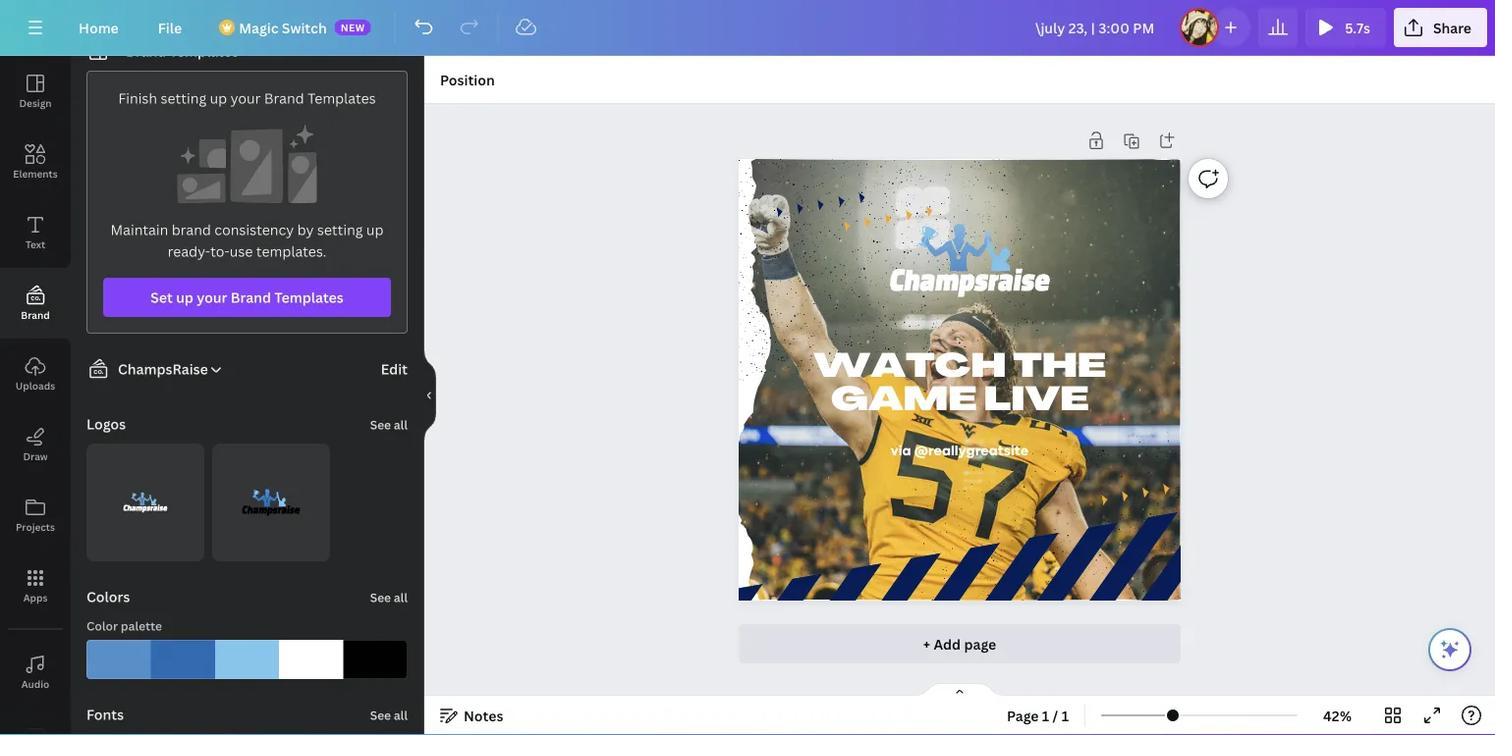 Task type: describe. For each thing, give the bounding box(es) containing it.
to-
[[210, 242, 230, 261]]

brand inside button
[[21, 309, 50, 322]]

maintain brand consistency by setting up ready-to-use templates.
[[111, 221, 384, 261]]

setting inside maintain brand consistency by setting up ready-to-use templates.
[[317, 221, 363, 239]]

notes button
[[432, 701, 511, 732]]

brand button
[[0, 268, 71, 339]]

all for fonts
[[394, 708, 408, 724]]

0 vertical spatial templates
[[170, 42, 239, 60]]

game
[[831, 385, 977, 419]]

add
[[934, 635, 961, 654]]

uploads button
[[0, 339, 71, 410]]

champsraise
[[118, 360, 208, 379]]

live
[[984, 385, 1089, 419]]

apps
[[23, 592, 48, 605]]

brand down magic switch
[[264, 89, 304, 108]]

elements button
[[0, 127, 71, 198]]

brand down the file
[[126, 42, 166, 60]]

consistency
[[215, 221, 294, 239]]

edit button
[[381, 359, 408, 380]]

see all for fonts
[[370, 708, 408, 724]]

canva assistant image
[[1439, 639, 1462, 662]]

edit
[[381, 360, 408, 379]]

page 1 / 1
[[1007, 707, 1069, 726]]

switch
[[282, 18, 327, 37]]

see all for colors
[[370, 590, 408, 606]]

share
[[1434, 18, 1472, 37]]

+
[[923, 635, 931, 654]]

up inside button
[[176, 288, 193, 307]]

colors
[[86, 588, 130, 607]]

projects
[[16, 521, 55, 534]]

design button
[[0, 56, 71, 127]]

file button
[[142, 8, 198, 47]]

Design title text field
[[1020, 8, 1172, 47]]

0 horizontal spatial setting
[[161, 89, 207, 108]]

draw button
[[0, 410, 71, 480]]

see all button for logos
[[368, 405, 410, 444]]

5.7s
[[1345, 18, 1371, 37]]

watch the game live
[[814, 352, 1106, 419]]

side panel tab list
[[0, 56, 71, 736]]

audio
[[21, 678, 49, 691]]

5.7s button
[[1306, 8, 1386, 47]]

see all button for fonts
[[368, 696, 410, 735]]

set up your brand templates button
[[103, 278, 391, 317]]

see for fonts
[[370, 708, 391, 724]]

main menu bar
[[0, 0, 1496, 56]]

hide image
[[424, 349, 436, 443]]

brand templates
[[126, 42, 239, 60]]

notes
[[464, 707, 504, 726]]

palette
[[121, 619, 162, 635]]

via
[[891, 443, 911, 459]]

2 1 from the left
[[1062, 707, 1069, 726]]

file
[[158, 18, 182, 37]]

1 1 from the left
[[1042, 707, 1050, 726]]

champsraise button
[[79, 358, 224, 381]]

templates inside button
[[274, 288, 344, 307]]

audio button
[[0, 638, 71, 708]]

1 horizontal spatial up
[[210, 89, 227, 108]]



Task type: locate. For each thing, give the bounding box(es) containing it.
2 vertical spatial see all button
[[368, 696, 410, 735]]

1 see all from the top
[[370, 417, 408, 433]]

all for colors
[[394, 590, 408, 606]]

home
[[79, 18, 119, 37]]

set up your brand templates
[[151, 288, 344, 307]]

the
[[1014, 352, 1106, 386]]

templates down templates.
[[274, 288, 344, 307]]

brand
[[172, 221, 211, 239]]

up
[[210, 89, 227, 108], [366, 221, 384, 239], [176, 288, 193, 307]]

design
[[19, 96, 52, 110]]

up inside maintain brand consistency by setting up ready-to-use templates.
[[366, 221, 384, 239]]

see all for logos
[[370, 417, 408, 433]]

your
[[231, 89, 261, 108], [197, 288, 227, 307]]

2 vertical spatial see
[[370, 708, 391, 724]]

1 left '/'
[[1042, 707, 1050, 726]]

see all button
[[368, 405, 410, 444], [368, 578, 410, 617], [368, 696, 410, 735]]

brand
[[126, 42, 166, 60], [264, 89, 304, 108], [231, 288, 271, 307], [21, 309, 50, 322]]

page
[[964, 635, 997, 654]]

logos
[[86, 415, 126, 434]]

0 vertical spatial see all
[[370, 417, 408, 433]]

2 all from the top
[[394, 590, 408, 606]]

set
[[151, 288, 173, 307]]

templates down new
[[308, 89, 376, 108]]

templates down the file
[[170, 42, 239, 60]]

0 vertical spatial see
[[370, 417, 391, 433]]

ready-
[[168, 242, 210, 261]]

projects button
[[0, 480, 71, 551]]

text
[[25, 238, 45, 251]]

setting right finish
[[161, 89, 207, 108]]

2 vertical spatial templates
[[274, 288, 344, 307]]

see for logos
[[370, 417, 391, 433]]

1 vertical spatial setting
[[317, 221, 363, 239]]

3 all from the top
[[394, 708, 408, 724]]

3 see from the top
[[370, 708, 391, 724]]

apps button
[[0, 551, 71, 622]]

1 vertical spatial all
[[394, 590, 408, 606]]

up right set
[[176, 288, 193, 307]]

position
[[440, 70, 495, 89]]

templates
[[170, 42, 239, 60], [308, 89, 376, 108], [274, 288, 344, 307]]

up right by
[[366, 221, 384, 239]]

maintain
[[111, 221, 168, 239]]

+ add page
[[923, 635, 997, 654]]

2 vertical spatial see all
[[370, 708, 408, 724]]

1 vertical spatial templates
[[308, 89, 376, 108]]

your down magic
[[231, 89, 261, 108]]

1
[[1042, 707, 1050, 726], [1062, 707, 1069, 726]]

2 vertical spatial all
[[394, 708, 408, 724]]

your inside button
[[197, 288, 227, 307]]

+ add page button
[[739, 625, 1181, 664]]

all
[[394, 417, 408, 433], [394, 590, 408, 606], [394, 708, 408, 724]]

magic
[[239, 18, 279, 37]]

1 vertical spatial your
[[197, 288, 227, 307]]

1 horizontal spatial 1
[[1062, 707, 1069, 726]]

magic switch
[[239, 18, 327, 37]]

2 vertical spatial up
[[176, 288, 193, 307]]

42% button
[[1306, 701, 1370, 732]]

@reallygreatsite
[[915, 443, 1029, 459]]

0 horizontal spatial up
[[176, 288, 193, 307]]

0 vertical spatial all
[[394, 417, 408, 433]]

0 horizontal spatial your
[[197, 288, 227, 307]]

1 vertical spatial see
[[370, 590, 391, 606]]

color palette
[[86, 619, 162, 635]]

page
[[1007, 707, 1039, 726]]

2 see all from the top
[[370, 590, 408, 606]]

3 see all button from the top
[[368, 696, 410, 735]]

1 right '/'
[[1062, 707, 1069, 726]]

all for logos
[[394, 417, 408, 433]]

3 see all from the top
[[370, 708, 408, 724]]

use
[[230, 242, 253, 261]]

0 vertical spatial your
[[231, 89, 261, 108]]

elements
[[13, 167, 58, 180]]

share button
[[1394, 8, 1488, 47]]

2 horizontal spatial up
[[366, 221, 384, 239]]

brand up uploads button
[[21, 309, 50, 322]]

setting right by
[[317, 221, 363, 239]]

draw
[[23, 450, 48, 463]]

0 vertical spatial up
[[210, 89, 227, 108]]

1 horizontal spatial your
[[231, 89, 261, 108]]

1 vertical spatial see all button
[[368, 578, 410, 617]]

uploads
[[16, 379, 55, 393]]

your down to-
[[197, 288, 227, 307]]

up down brand templates
[[210, 89, 227, 108]]

brand down use
[[231, 288, 271, 307]]

via @reallygreatsite
[[891, 443, 1029, 459]]

home link
[[63, 8, 134, 47]]

new
[[341, 21, 365, 34]]

see all button for colors
[[368, 578, 410, 617]]

1 see from the top
[[370, 417, 391, 433]]

show pages image
[[913, 683, 1007, 699]]

templates.
[[256, 242, 327, 261]]

1 all from the top
[[394, 417, 408, 433]]

fonts
[[86, 706, 124, 725]]

1 horizontal spatial setting
[[317, 221, 363, 239]]

see
[[370, 417, 391, 433], [370, 590, 391, 606], [370, 708, 391, 724]]

0 vertical spatial setting
[[161, 89, 207, 108]]

finish setting up your brand templates
[[118, 89, 376, 108]]

see all
[[370, 417, 408, 433], [370, 590, 408, 606], [370, 708, 408, 724]]

2 see from the top
[[370, 590, 391, 606]]

1 vertical spatial up
[[366, 221, 384, 239]]

finish
[[118, 89, 157, 108]]

0 vertical spatial see all button
[[368, 405, 410, 444]]

see for colors
[[370, 590, 391, 606]]

videos image
[[0, 708, 71, 736]]

color
[[86, 619, 118, 635]]

0 horizontal spatial 1
[[1042, 707, 1050, 726]]

2 see all button from the top
[[368, 578, 410, 617]]

1 see all button from the top
[[368, 405, 410, 444]]

by
[[297, 221, 314, 239]]

setting
[[161, 89, 207, 108], [317, 221, 363, 239]]

1 vertical spatial see all
[[370, 590, 408, 606]]

position button
[[432, 64, 503, 95]]

text button
[[0, 198, 71, 268]]

watch
[[814, 352, 1007, 386]]

brand inside button
[[231, 288, 271, 307]]

/
[[1053, 707, 1059, 726]]

42%
[[1324, 707, 1352, 726]]



Task type: vqa. For each thing, say whether or not it's contained in the screenshot.
by
yes



